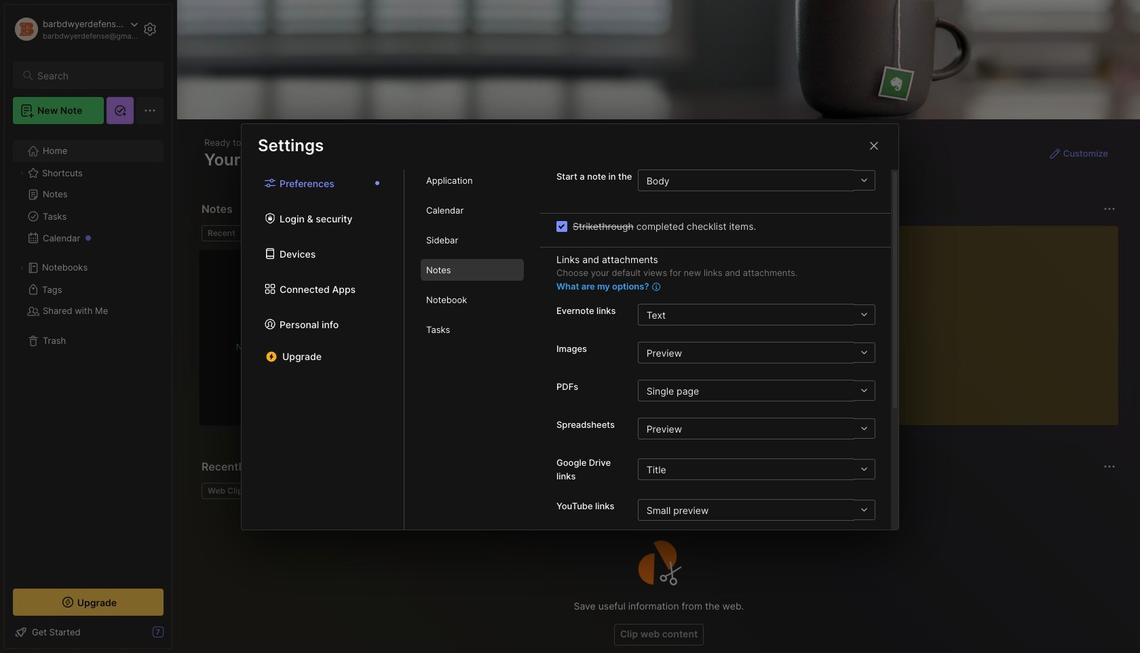 Task type: vqa. For each thing, say whether or not it's contained in the screenshot.
Expand Notebooks icon
yes



Task type: describe. For each thing, give the bounding box(es) containing it.
Choose default view option for Google Drive links field
[[638, 459, 876, 481]]

Choose default view option for Evernote links field
[[638, 304, 876, 326]]

close image
[[866, 137, 883, 154]]

settings image
[[142, 21, 158, 37]]

Choose default view option for Spreadsheets field
[[638, 418, 876, 440]]

main element
[[0, 0, 177, 654]]

Choose default view option for PDFs field
[[638, 380, 876, 402]]

Choose default view option for Images field
[[638, 342, 876, 364]]



Task type: locate. For each thing, give the bounding box(es) containing it.
None search field
[[37, 67, 151, 84]]

tree
[[5, 132, 172, 577]]

Start writing… text field
[[835, 226, 1118, 415]]

tab list
[[242, 170, 405, 530], [405, 170, 540, 530], [202, 225, 802, 242]]

none search field inside main element
[[37, 67, 151, 84]]

Choose default view option for YouTube links field
[[638, 500, 876, 521]]

tab
[[421, 170, 524, 191], [421, 200, 524, 221], [202, 225, 242, 242], [247, 225, 302, 242], [421, 229, 524, 251], [421, 259, 524, 281], [421, 289, 524, 311], [421, 319, 524, 341], [202, 483, 253, 500]]

expand notebooks image
[[18, 264, 26, 272]]

tree inside main element
[[5, 132, 172, 577]]

Search text field
[[37, 69, 151, 82]]

Start a new note in the body or title. field
[[638, 170, 876, 191]]

Select30 checkbox
[[557, 221, 568, 232]]



